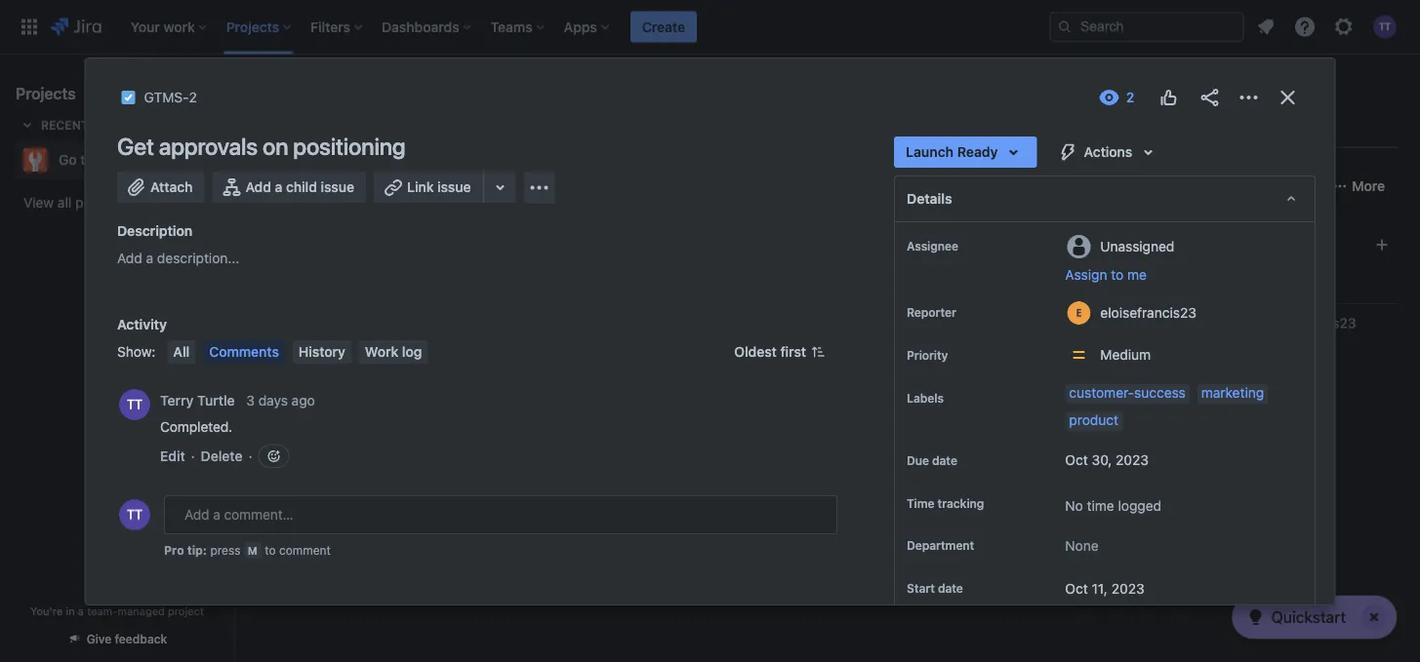 Task type: locate. For each thing, give the bounding box(es) containing it.
oct left "11,"
[[1065, 581, 1088, 597]]

0 horizontal spatial a
[[78, 605, 84, 618]]

1 vertical spatial date
[[938, 582, 963, 596]]

completed.
[[160, 419, 232, 435]]

0 horizontal spatial create
[[300, 372, 343, 388]]

date for start date
[[938, 582, 963, 596]]

m
[[247, 545, 257, 557]]

to for go
[[80, 152, 93, 168]]

assignee
[[906, 239, 958, 253]]

category row
[[259, 225, 1420, 266]]

summary
[[262, 123, 323, 139]]

eloisefrancis23
[[1100, 305, 1196, 321], [1260, 315, 1356, 331]]

go to market sample link
[[16, 141, 211, 180]]

1 vertical spatial 2023
[[1111, 581, 1144, 597]]

a down description
[[146, 250, 153, 266]]

1 horizontal spatial to
[[264, 544, 275, 557]]

2 horizontal spatial a
[[274, 179, 282, 195]]

add for add a description...
[[117, 250, 142, 266]]

2023
[[1115, 452, 1149, 469], [1111, 581, 1144, 597]]

terry
[[160, 392, 193, 409]]

11,
[[1091, 581, 1107, 597]]

vote options: no one has voted for this issue yet. image
[[1157, 86, 1181, 109]]

to right 'go'
[[80, 152, 93, 168]]

3 days ago
[[246, 392, 315, 409]]

create button
[[630, 11, 697, 42], [259, 358, 1398, 402]]

ready
[[957, 144, 998, 160]]

you're
[[30, 605, 63, 618]]

tab
[[404, 113, 436, 148]]

add down get approvals on positioning
[[245, 179, 271, 195]]

delete button
[[200, 447, 242, 467]]

date left due date pin to top. only you can see pinned fields. image
[[932, 454, 957, 468]]

0 vertical spatial oct
[[1065, 452, 1088, 469]]

table containing core
[[259, 225, 1420, 358]]

unassigned
[[1100, 238, 1174, 254]]

press
[[210, 544, 240, 557]]

menu bar
[[163, 341, 431, 364]]

Search field
[[1049, 11, 1245, 42]]

0 horizontal spatial eloisefrancis23
[[1100, 305, 1196, 321]]

pro tip: press m to comment
[[164, 544, 330, 557]]

1 horizontal spatial eloisefrancis23
[[1260, 315, 1356, 331]]

1 vertical spatial create button
[[259, 358, 1398, 402]]

add down description
[[117, 250, 142, 266]]

0 vertical spatial create
[[642, 19, 685, 35]]

copy link to comment image
[[318, 391, 334, 407]]

actions
[[1084, 144, 1132, 160]]

comment
[[279, 544, 330, 557]]

2 oct from the top
[[1065, 581, 1088, 597]]

oldest first
[[734, 344, 806, 360]]

get approvals on positioning
[[117, 133, 405, 160]]

date
[[932, 454, 957, 468], [938, 582, 963, 596]]

menu bar containing all
[[163, 341, 431, 364]]

attach
[[150, 179, 192, 195]]

oct 11, 2023
[[1065, 581, 1144, 597]]

task image
[[121, 90, 136, 105]]

eloisefrancis23 row
[[259, 304, 1420, 344]]

1 oct from the top
[[1065, 452, 1088, 469]]

delete
[[200, 449, 242, 465]]

2023 right "11,"
[[1111, 581, 1144, 597]]

2023 for oct 11, 2023
[[1111, 581, 1144, 597]]

give
[[87, 633, 112, 647]]

terry turtle image
[[459, 171, 490, 202]]

2023 right 30,
[[1115, 452, 1149, 469]]

oct left 30,
[[1065, 452, 1088, 469]]

1 vertical spatial add
[[117, 250, 142, 266]]

show:
[[117, 344, 155, 360]]

log
[[402, 344, 422, 360]]

description
[[117, 223, 192, 239]]

in
[[66, 605, 75, 618]]

no
[[1065, 498, 1083, 514]]

primary element
[[12, 0, 1049, 54]]

give feedback
[[87, 633, 167, 647]]

link issue
[[407, 179, 471, 195]]

1 horizontal spatial issue
[[437, 179, 471, 195]]

logged
[[1118, 498, 1161, 514]]

a left the child
[[274, 179, 282, 195]]

oct for oct 11, 2023
[[1065, 581, 1088, 597]]

department pin to top. only you can see pinned fields. image
[[978, 538, 993, 554]]

description...
[[157, 250, 239, 266]]

product
[[1069, 412, 1118, 429]]

labels
[[906, 391, 943, 405]]

gtms-2 link
[[144, 86, 197, 109]]

work log button
[[359, 341, 427, 364]]

board link
[[343, 113, 389, 148]]

tracking
[[937, 497, 984, 511]]

pro
[[164, 544, 184, 557]]

core row
[[259, 265, 1420, 305]]

a right in
[[78, 605, 84, 618]]

to for assign
[[1111, 267, 1123, 283]]

0 vertical spatial a
[[274, 179, 282, 195]]

Add a comment… field
[[164, 496, 837, 535]]

2
[[189, 89, 197, 105]]

0 vertical spatial add
[[245, 179, 271, 195]]

1 vertical spatial create
[[300, 372, 343, 388]]

reporter pin to top. only you can see pinned fields. image
[[960, 305, 976, 320]]

2 horizontal spatial to
[[1111, 267, 1123, 283]]

go
[[59, 152, 77, 168]]

table
[[259, 225, 1420, 358]]

project
[[168, 605, 204, 618]]

settings
[[1044, 123, 1096, 139]]

tab list
[[246, 113, 1409, 148]]

1 vertical spatial oct
[[1065, 581, 1088, 597]]

0 vertical spatial to
[[80, 152, 93, 168]]

projects
[[75, 195, 126, 211]]

eloisefrancis23 inside 'get approvals on positioning' dialog
[[1100, 305, 1196, 321]]

1 horizontal spatial a
[[146, 250, 153, 266]]

0 horizontal spatial to
[[80, 152, 93, 168]]

customer-
[[1069, 385, 1134, 401]]

issue right link
[[437, 179, 471, 195]]

1 vertical spatial a
[[146, 250, 153, 266]]

cell
[[322, 226, 430, 265], [430, 226, 547, 265], [1396, 226, 1420, 265], [322, 266, 430, 304], [430, 266, 547, 304], [430, 305, 547, 343]]

oldest
[[734, 344, 776, 360]]

0 horizontal spatial issue
[[320, 179, 354, 195]]

project settings
[[994, 123, 1096, 139]]

team-
[[87, 605, 118, 618]]

none
[[1065, 538, 1098, 554]]

oct
[[1065, 452, 1088, 469], [1065, 581, 1088, 597]]

to left me
[[1111, 267, 1123, 283]]

1 horizontal spatial create
[[642, 19, 685, 35]]

add a description...
[[117, 250, 239, 266]]

get approvals on positioning dialog
[[85, 59, 1335, 663]]

0 vertical spatial date
[[932, 454, 957, 468]]

issue right the child
[[320, 179, 354, 195]]

project settings link
[[990, 113, 1100, 148]]

to right m
[[264, 544, 275, 557]]

to inside go to market sample link
[[80, 152, 93, 168]]

add
[[245, 179, 271, 195], [117, 250, 142, 266]]

1 horizontal spatial add
[[245, 179, 271, 195]]

add people image
[[527, 175, 551, 198]]

1 vertical spatial to
[[1111, 267, 1123, 283]]

close image
[[1276, 86, 1300, 109]]

date right start
[[938, 582, 963, 596]]

oct for oct 30, 2023
[[1065, 452, 1088, 469]]

to inside assign to me button
[[1111, 267, 1123, 283]]

start
[[906, 582, 935, 596]]

0 vertical spatial 2023
[[1115, 452, 1149, 469]]

assign
[[1065, 267, 1107, 283]]

core
[[1068, 275, 1098, 291]]

marketing link
[[1197, 385, 1268, 404]]

attach button
[[117, 172, 204, 203]]

time
[[906, 497, 934, 511]]

0 vertical spatial create button
[[630, 11, 697, 42]]

0 horizontal spatial add
[[117, 250, 142, 266]]

a inside button
[[274, 179, 282, 195]]

terry turtle
[[160, 392, 234, 409]]

jira image
[[51, 15, 101, 39], [51, 15, 101, 39]]

add inside button
[[245, 179, 271, 195]]

to do
[[950, 317, 985, 330]]

feedback
[[115, 633, 167, 647]]

a
[[274, 179, 282, 195], [146, 250, 153, 266], [78, 605, 84, 618]]



Task type: describe. For each thing, give the bounding box(es) containing it.
comments
[[209, 344, 279, 360]]

add for add a child issue
[[245, 179, 271, 195]]

search image
[[1057, 19, 1073, 35]]

assignee pin to top. only you can see pinned fields. image
[[962, 238, 978, 254]]

details
[[906, 191, 952, 207]]

menu bar inside 'get approvals on positioning' dialog
[[163, 341, 431, 364]]

medium
[[1100, 347, 1151, 363]]

projects
[[16, 84, 76, 103]]

a for description...
[[146, 250, 153, 266]]

days
[[258, 392, 287, 409]]

all
[[173, 344, 189, 360]]

tab list containing summary
[[246, 113, 1409, 148]]

30,
[[1091, 452, 1112, 469]]

due date
[[906, 454, 957, 468]]

first
[[780, 344, 806, 360]]

profile image of terry turtle image
[[119, 500, 150, 531]]

oct 30, 2023
[[1065, 452, 1149, 469]]

edit
[[160, 449, 185, 465]]

do
[[968, 317, 985, 330]]

approvals
[[158, 133, 257, 160]]

positioning
[[293, 133, 405, 160]]

3
[[246, 392, 254, 409]]

view
[[23, 195, 54, 211]]

due date pin to top. only you can see pinned fields. image
[[961, 453, 977, 469]]

cell inside eloisefrancis23 row
[[430, 305, 547, 343]]

priority
[[906, 348, 948, 362]]

add app image
[[527, 176, 551, 200]]

department
[[906, 539, 974, 553]]

labels pin to top. only you can see pinned fields. image
[[947, 390, 963, 406]]

gtms-
[[144, 89, 189, 105]]

link web pages and more image
[[488, 176, 512, 199]]

oldest first button
[[722, 341, 837, 364]]

child
[[286, 179, 317, 195]]

gtms-2
[[144, 89, 197, 105]]

launch ready
[[905, 144, 998, 160]]

dismiss quickstart image
[[1359, 602, 1390, 634]]

share image
[[1198, 86, 1222, 109]]

give feedback button
[[55, 624, 179, 656]]

board
[[347, 123, 385, 139]]

customer-success
[[1069, 385, 1185, 401]]

a for child
[[274, 179, 282, 195]]

2023 for oct 30, 2023
[[1115, 452, 1149, 469]]

eloisefrancis23 inside row
[[1260, 315, 1356, 331]]

details element
[[894, 176, 1315, 223]]

all button
[[167, 341, 195, 364]]

1 issue from the left
[[320, 179, 354, 195]]

comments button
[[203, 341, 284, 364]]

Search list text field
[[260, 173, 408, 200]]

product link
[[1065, 412, 1122, 431]]

newest first image
[[810, 345, 825, 360]]

2 vertical spatial to
[[264, 544, 275, 557]]

time
[[1087, 498, 1114, 514]]

project
[[994, 123, 1040, 139]]

quickstart button
[[1233, 596, 1397, 639]]

create banner
[[0, 0, 1420, 55]]

me
[[1127, 267, 1146, 283]]

market
[[97, 152, 142, 168]]

recent
[[41, 118, 88, 132]]

assign to me
[[1065, 267, 1146, 283]]

all
[[58, 195, 72, 211]]

success
[[1134, 385, 1185, 401]]

view all projects link
[[16, 185, 219, 221]]

marketing
[[1201, 385, 1264, 401]]

launch ready button
[[894, 137, 1037, 168]]

check image
[[1244, 606, 1268, 630]]

sample
[[146, 152, 192, 168]]

no time logged
[[1065, 498, 1161, 514]]

summary link
[[258, 113, 327, 148]]

to
[[950, 317, 965, 330]]

link
[[407, 179, 433, 195]]

due
[[906, 454, 929, 468]]

reporter
[[906, 306, 956, 319]]

go to market sample
[[59, 152, 192, 168]]

you're in a team-managed project
[[30, 605, 204, 618]]

create button inside primary element
[[630, 11, 697, 42]]

time tracking
[[906, 497, 984, 511]]

eloisefrancis23 image
[[484, 171, 515, 202]]

actions image
[[1237, 86, 1261, 109]]

date for due date
[[932, 454, 957, 468]]

customer-success link
[[1065, 385, 1189, 404]]

add reaction image
[[266, 449, 281, 465]]

copy link to issue image
[[193, 89, 209, 104]]

add a child issue
[[245, 179, 354, 195]]

managed
[[118, 605, 165, 618]]

start date
[[906, 582, 963, 596]]

view all projects
[[23, 195, 126, 211]]

history
[[298, 344, 345, 360]]

actions button
[[1045, 137, 1171, 168]]

2 issue from the left
[[437, 179, 471, 195]]

collapse recent projects image
[[16, 113, 39, 137]]

2 vertical spatial a
[[78, 605, 84, 618]]

work
[[364, 344, 398, 360]]

on
[[262, 133, 288, 160]]

ago
[[291, 392, 315, 409]]

work log
[[364, 344, 422, 360]]

category
[[1086, 238, 1141, 253]]

create inside primary element
[[642, 19, 685, 35]]

assign to me button
[[1065, 266, 1295, 285]]

launch
[[905, 144, 953, 160]]



Task type: vqa. For each thing, say whether or not it's contained in the screenshot.
THE SUMMARY
yes



